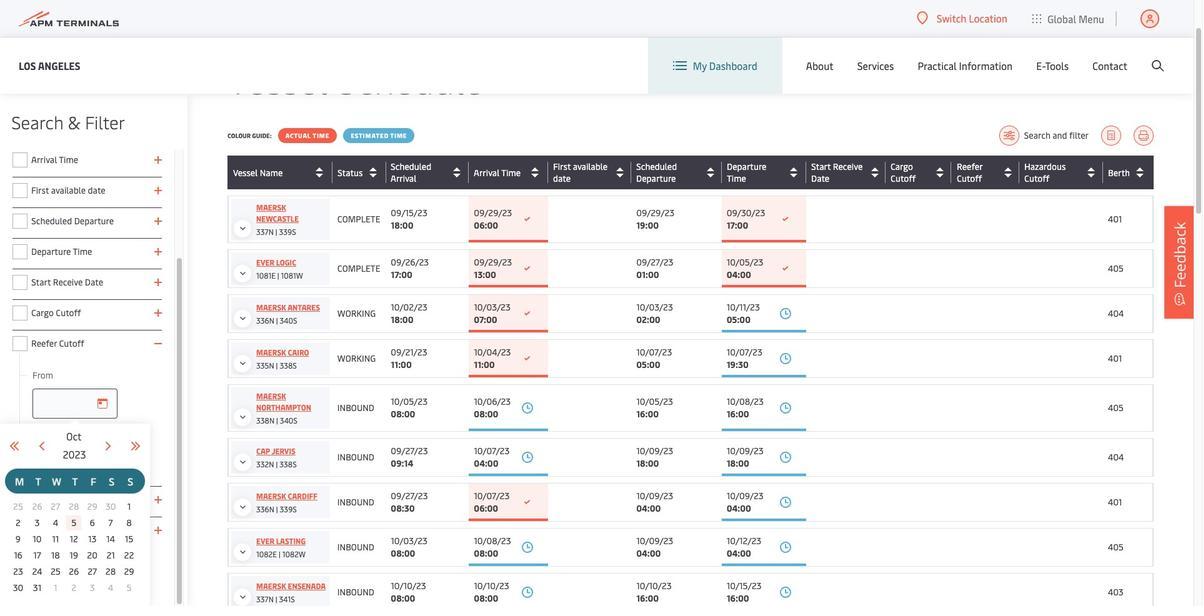 Task type: locate. For each thing, give the bounding box(es) containing it.
0 vertical spatial 338s
[[280, 361, 297, 371]]

08:00 inside the 10/06/23 08:00
[[474, 408, 499, 420]]

| right 338n
[[276, 416, 278, 426]]

1 maersk from the top
[[256, 203, 286, 213]]

5 link
[[66, 516, 81, 531], [122, 581, 137, 596]]

0 vertical spatial 3
[[35, 517, 40, 529]]

27 down 20 link at the left bottom of page
[[88, 566, 97, 578]]

10/10/23 08:00 down 10/08/23 08:00
[[474, 580, 509, 605]]

2 maersk from the top
[[256, 303, 286, 313]]

04:00 inside 10/05/23 04:00
[[727, 269, 751, 281]]

0 vertical spatial 339s
[[279, 227, 296, 237]]

2
[[16, 517, 21, 529], [71, 582, 76, 594]]

1 horizontal spatial 27 link
[[85, 565, 100, 580]]

08:00 down 10/07/23 06:00
[[474, 548, 499, 560]]

cargo cutoff for cargo cutoff button corresponding to reefer cutoff button related to scheduled arrival button for second the status button from right
[[891, 161, 916, 184]]

0 horizontal spatial 30 link
[[11, 581, 26, 596]]

1 vertical spatial 27 link
[[85, 565, 100, 580]]

about button
[[806, 38, 834, 94]]

1 336n from the top
[[256, 316, 274, 326]]

17:00 for 09/26/23 17:00
[[391, 269, 413, 281]]

0 horizontal spatial 27
[[51, 501, 60, 513]]

departure time for second the status button from right
[[727, 161, 767, 184]]

10/07/23 for 04:00
[[474, 445, 510, 457]]

29 link up 6
[[85, 500, 100, 515]]

inbound for 10/05/23 08:00
[[338, 402, 374, 414]]

18:00 down 10/05/23 16:00 at the bottom
[[637, 458, 659, 470]]

10/12/23 04:00
[[727, 535, 762, 560]]

5 link up the 12 at the bottom
[[66, 516, 81, 531]]

None checkbox
[[13, 153, 28, 168], [13, 183, 28, 198], [13, 214, 28, 229], [13, 306, 28, 321], [13, 336, 28, 351], [13, 523, 28, 538], [13, 153, 28, 168], [13, 183, 28, 198], [13, 214, 28, 229], [13, 306, 28, 321], [13, 336, 28, 351], [13, 523, 28, 538]]

2 vertical spatial 09/27/23
[[391, 490, 428, 502]]

18:00 down 10/08/23 16:00 at right
[[727, 458, 750, 470]]

16:00 inside 10/05/23 16:00
[[637, 408, 659, 420]]

1 berth button from the left
[[1108, 163, 1150, 183]]

1 horizontal spatial 29 link
[[122, 565, 137, 580]]

339s inside the maersk newcastle 337n | 339s
[[279, 227, 296, 237]]

2 337n from the top
[[256, 595, 274, 605]]

berth button
[[1108, 163, 1150, 183], [1108, 163, 1150, 183]]

09/29/23 up 09/29/23 13:00
[[474, 207, 512, 219]]

336n for working
[[256, 316, 274, 326]]

0 horizontal spatial 17:00
[[391, 269, 413, 281]]

29 for 29 'link' to the bottom
[[124, 566, 134, 578]]

10/03/23 up 02:00
[[637, 301, 673, 313]]

1 vertical spatial 4
[[108, 582, 113, 594]]

2 10/10/23 from the left
[[474, 580, 509, 592]]

available
[[573, 161, 608, 173], [573, 161, 608, 173], [51, 184, 86, 196]]

10/05/23 down 10/07/23 05:00
[[637, 396, 673, 408]]

340s down northampton
[[280, 416, 298, 426]]

10/07/23 down 10/07/23 04:00
[[474, 490, 510, 502]]

09/27/23 up 09:14
[[391, 445, 428, 457]]

10/09/23 04:00 for 10/12/23
[[637, 535, 673, 560]]

| up lasting
[[276, 505, 278, 515]]

2 336n from the top
[[256, 505, 274, 515]]

09/27/23 09:14
[[391, 445, 428, 470]]

3 up 10
[[35, 517, 40, 529]]

10/07/23 06:00
[[474, 490, 510, 515]]

1 horizontal spatial 4
[[108, 582, 113, 594]]

28
[[69, 501, 79, 513], [106, 566, 116, 578]]

maersk inside maersk cairo 335n | 338s
[[256, 348, 286, 358]]

cargo cutoff button for reefer cutoff button related to scheduled arrival button for second the status button from right
[[891, 161, 949, 184]]

16:00 for 10/10/23 16:00
[[637, 593, 659, 605]]

2 link down the 19 link
[[66, 581, 81, 596]]

10/05/23 16:00
[[637, 396, 673, 420]]

10/07/23 down 02:00
[[637, 346, 672, 358]]

09/27/23 01:00
[[637, 256, 674, 281]]

status
[[338, 167, 363, 178], [338, 167, 363, 178]]

my
[[693, 59, 707, 73]]

1 horizontal spatial 2
[[71, 582, 76, 594]]

16:00 for 10/15/23 16:00
[[727, 593, 749, 605]]

| inside maersk ensenada 337n | 341s
[[276, 595, 277, 605]]

reefer for reefer cutoff button related to scheduled arrival button for second the status button from right
[[957, 161, 983, 173]]

340s inside maersk northampton 338n | 340s
[[280, 416, 298, 426]]

1 ever from the top
[[256, 258, 275, 268]]

maersk inside maersk northampton 338n | 340s
[[256, 391, 286, 401]]

0 horizontal spatial s
[[109, 475, 115, 488]]

09/27/23 for 09:14
[[391, 445, 428, 457]]

1 vertical spatial 401
[[1108, 353, 1122, 364]]

| for 09/26/23 17:00
[[277, 271, 279, 281]]

0 vertical spatial 05:00
[[727, 314, 751, 326]]

start receive date for scheduled departure button related to 1st the status button from right's scheduled arrival button
[[812, 161, 863, 184]]

| for 10/02/23 18:00
[[276, 316, 278, 326]]

26 link
[[30, 500, 45, 515], [66, 565, 81, 580]]

0 vertical spatial 25
[[13, 501, 23, 513]]

working left the 09/21/23 11:00
[[338, 353, 376, 364]]

tools
[[1046, 59, 1069, 73]]

3 10/10/23 from the left
[[637, 580, 672, 592]]

inbound left the 08:30
[[338, 496, 374, 508]]

complete for 18:00
[[338, 213, 380, 225]]

10/10/23 08:00
[[391, 580, 426, 605], [474, 580, 509, 605]]

4 inbound from the top
[[338, 541, 374, 553]]

05:00 down "10/11/23"
[[727, 314, 751, 326]]

339s down newcastle on the top of page
[[279, 227, 296, 237]]

1 horizontal spatial 5
[[127, 582, 132, 594]]

1 horizontal spatial 10/09/23 18:00
[[727, 445, 764, 470]]

404
[[1108, 308, 1124, 319], [1108, 451, 1124, 463]]

1 06:00 from the top
[[474, 219, 498, 231]]

0 vertical spatial 26 link
[[30, 500, 45, 515]]

inbound left 10/03/23 08:00
[[338, 541, 374, 553]]

2 401 from the top
[[1108, 353, 1122, 364]]

maersk inside maersk ensenada 337n | 341s
[[256, 581, 286, 591]]

2 horizontal spatial 10/03/23
[[637, 301, 673, 313]]

scheduled departure
[[636, 161, 677, 184], [637, 161, 677, 184], [31, 215, 114, 227]]

0 horizontal spatial 10/03/23
[[391, 535, 428, 547]]

1 vertical spatial 3
[[90, 582, 95, 594]]

06:00 up 09/29/23 13:00
[[474, 219, 498, 231]]

2 link up 9 at the bottom
[[11, 516, 26, 531]]

| inside ever lasting 1082e | 1082w
[[279, 550, 281, 560]]

| left '341s'
[[276, 595, 277, 605]]

1 horizontal spatial 2 link
[[66, 581, 81, 596]]

1 vertical spatial 3 link
[[85, 581, 100, 596]]

1 10/09/23 18:00 from the left
[[637, 445, 673, 470]]

05:00 inside 10/07/23 05:00
[[637, 359, 661, 371]]

09/29/23 up 19:00
[[637, 207, 675, 219]]

1 horizontal spatial 17:00
[[727, 219, 749, 231]]

06:00 inside 09/29/23 06:00
[[474, 219, 498, 231]]

2 hazardous cutoff button from the left
[[1025, 161, 1100, 184]]

10/05/23 04:00
[[727, 256, 764, 281]]

19
[[70, 550, 78, 561]]

18:00 inside 10/02/23 18:00
[[391, 314, 414, 326]]

1 11:00 from the left
[[391, 359, 412, 371]]

337n
[[256, 227, 274, 237], [256, 595, 274, 605]]

337n inside the maersk newcastle 337n | 339s
[[256, 227, 274, 237]]

0 vertical spatial 336n
[[256, 316, 274, 326]]

global
[[1048, 12, 1077, 25]]

start receive date button for reefer cutoff button corresponding to 1st the status button from right's scheduled arrival button's cargo cutoff button
[[812, 161, 883, 184]]

ever inside ever logic 1081e | 1081w
[[256, 258, 275, 268]]

28 link up the 12 at the bottom
[[66, 500, 81, 515]]

date for scheduled departure button related to scheduled arrival button for second the status button from right
[[553, 173, 571, 184]]

2 time from the left
[[390, 131, 407, 140]]

28 link down 21 link
[[103, 565, 118, 580]]

25 link down 18 link
[[48, 565, 63, 580]]

cargo
[[891, 161, 913, 173], [891, 161, 913, 173], [31, 307, 54, 319]]

0 vertical spatial 06:00
[[474, 219, 498, 231]]

1 link
[[122, 500, 137, 515], [48, 581, 63, 596]]

| inside the maersk newcastle 337n | 339s
[[276, 227, 277, 237]]

10/08/23 for 16:00
[[727, 396, 764, 408]]

0 horizontal spatial 05:00
[[637, 359, 661, 371]]

0 horizontal spatial 25 link
[[11, 500, 26, 515]]

2 vertical spatial 401
[[1108, 496, 1122, 508]]

2 down the 19 link
[[71, 582, 76, 594]]

7 link
[[103, 516, 118, 531]]

0 horizontal spatial 1
[[54, 582, 57, 594]]

hazardous for second the status button from right
[[1025, 161, 1066, 173]]

1 complete from the top
[[338, 213, 380, 225]]

scheduled
[[391, 161, 432, 173], [391, 161, 432, 173], [636, 161, 677, 173], [637, 161, 677, 173], [31, 215, 72, 227]]

16:00 inside 10/08/23 16:00
[[727, 408, 749, 420]]

19:30
[[727, 359, 749, 371]]

1 340s from the top
[[280, 316, 297, 326]]

4 up 11
[[53, 517, 58, 529]]

4 maersk from the top
[[256, 391, 286, 401]]

| up maersk cairo 335n | 338s
[[276, 316, 278, 326]]

29 link down 22 link
[[122, 565, 137, 580]]

16:00 inside 10/15/23 16:00
[[727, 593, 749, 605]]

336n inside the maersk antares 336n | 340s
[[256, 316, 274, 326]]

vessel name for vessel name button corresponding to second the status button from right
[[233, 167, 283, 178]]

0 vertical spatial 337n
[[256, 227, 274, 237]]

1 horizontal spatial 10/05/23
[[637, 396, 673, 408]]

1 reefer cutoff button from the left
[[957, 161, 1017, 184]]

inbound for 09/27/23 09:14
[[338, 451, 374, 463]]

08:00 down 10/03/23 08:00
[[391, 593, 415, 605]]

1 vertical spatial 338s
[[280, 460, 297, 470]]

1 inbound from the top
[[338, 402, 374, 414]]

1 338s from the top
[[280, 361, 297, 371]]

09/29/23 up 13:00
[[474, 256, 512, 268]]

10/03/23 for 07:00
[[474, 301, 511, 313]]

2 link
[[11, 516, 26, 531], [66, 581, 81, 596]]

1 for left 1 link
[[54, 582, 57, 594]]

1 vertical spatial 5
[[127, 582, 132, 594]]

maersk up 335n on the left bottom
[[256, 348, 286, 358]]

maersk down 1081e
[[256, 303, 286, 313]]

10/03/23 down the 08:30
[[391, 535, 428, 547]]

reefer for reefer cutoff button corresponding to 1st the status button from right's scheduled arrival button
[[957, 161, 983, 173]]

2 complete from the top
[[338, 263, 380, 274]]

17:00 down 09/30/23
[[727, 219, 749, 231]]

05:00 up 10/05/23 16:00 at the bottom
[[637, 359, 661, 371]]

ever for inbound
[[256, 536, 275, 546]]

338s inside cap jervis 332n | 338s
[[280, 460, 297, 470]]

1 horizontal spatial 27
[[88, 566, 97, 578]]

09/29/23 for 13:00
[[474, 256, 512, 268]]

1 401 from the top
[[1108, 213, 1122, 225]]

338s down jervis
[[280, 460, 297, 470]]

0 horizontal spatial 10/08/23
[[474, 535, 511, 547]]

09/27/23 up 01:00 on the top
[[637, 256, 674, 268]]

search for search and filter
[[1024, 129, 1051, 141]]

1 horizontal spatial 4 link
[[103, 581, 118, 596]]

vessel name for vessel name button associated with 1st the status button from right
[[233, 167, 283, 178]]

09/15/23 18:00
[[391, 207, 428, 231]]

scheduled arrival button
[[391, 161, 466, 184], [391, 161, 466, 184]]

cap
[[256, 446, 270, 456]]

complete
[[338, 213, 380, 225], [338, 263, 380, 274]]

10/07/23 down the 10/06/23 08:00 at left bottom
[[474, 445, 510, 457]]

08:00 down the 10/06/23
[[474, 408, 499, 420]]

340s inside the maersk antares 336n | 340s
[[280, 316, 297, 326]]

0 horizontal spatial 11:00
[[391, 359, 412, 371]]

2 405 from the top
[[1108, 402, 1124, 414]]

10/07/23 up 19:30
[[727, 346, 763, 358]]

1082w
[[282, 550, 306, 560]]

name
[[260, 167, 283, 178], [260, 167, 283, 178]]

scheduled arrival
[[391, 161, 432, 184], [391, 161, 432, 184]]

1 time from the left
[[313, 131, 330, 140]]

07:00
[[474, 314, 497, 326]]

ever lasting 1082e | 1082w
[[256, 536, 306, 560]]

5 maersk from the top
[[256, 491, 286, 501]]

maersk ensenada 337n | 341s
[[256, 581, 326, 605]]

5 link down 22 link
[[122, 581, 137, 596]]

1 vertical spatial 10/08/23
[[474, 535, 511, 547]]

08:00 down the 08:30
[[391, 548, 415, 560]]

0 vertical spatial 30
[[105, 501, 116, 513]]

22
[[124, 550, 134, 561]]

3 inbound from the top
[[338, 496, 374, 508]]

26 down the 19 link
[[69, 566, 79, 578]]

1 vertical spatial 405
[[1108, 402, 1124, 414]]

13:00
[[474, 269, 496, 281]]

10/05/23 down the 09/21/23 11:00
[[391, 396, 428, 408]]

04:00
[[727, 269, 751, 281], [474, 458, 499, 470], [637, 503, 661, 515], [727, 503, 751, 515], [637, 548, 661, 560], [727, 548, 751, 560]]

working for 18:00
[[338, 308, 376, 319]]

28 down 21 link
[[106, 566, 116, 578]]

30 up 7
[[105, 501, 116, 513]]

337n left '341s'
[[256, 595, 274, 605]]

| right 335n on the left bottom
[[276, 361, 278, 371]]

337n inside maersk ensenada 337n | 341s
[[256, 595, 274, 605]]

complete left 09/15/23 18:00
[[338, 213, 380, 225]]

2 ever from the top
[[256, 536, 275, 546]]

401
[[1108, 213, 1122, 225], [1108, 353, 1122, 364], [1108, 496, 1122, 508]]

26 up 10
[[32, 501, 42, 513]]

2 working from the top
[[338, 353, 376, 364]]

1 start receive date button from the left
[[811, 161, 883, 184]]

0 horizontal spatial 3
[[35, 517, 40, 529]]

11 link
[[48, 532, 63, 547]]

0 horizontal spatial 10/09/23 18:00
[[637, 445, 673, 470]]

1 vertical spatial 17:00
[[391, 269, 413, 281]]

02:00
[[637, 314, 661, 326]]

hazardous cutoff for 'hazardous cutoff' button corresponding to berth button related to reefer cutoff button corresponding to 1st the status button from right's scheduled arrival button
[[1025, 161, 1066, 184]]

cargo cutoff for reefer cutoff button corresponding to 1st the status button from right's scheduled arrival button's cargo cutoff button
[[891, 161, 916, 184]]

departure
[[727, 161, 767, 173], [727, 161, 767, 173], [636, 173, 676, 184], [637, 173, 676, 184], [74, 215, 114, 227], [31, 246, 71, 258]]

2 departure time button from the left
[[727, 161, 803, 184]]

1 horizontal spatial 1 link
[[122, 500, 137, 515]]

1 link right 31 link
[[48, 581, 63, 596]]

s
[[109, 475, 115, 488], [128, 475, 133, 488]]

27 for the leftmost 27 link
[[51, 501, 60, 513]]

17:00 inside 09/30/23 17:00
[[727, 219, 749, 231]]

1 horizontal spatial search
[[1024, 129, 1051, 141]]

1 vertical spatial 05:00
[[637, 359, 661, 371]]

10/05/23
[[727, 256, 764, 268], [391, 396, 428, 408], [637, 396, 673, 408]]

1 horizontal spatial s
[[128, 475, 133, 488]]

1 vertical spatial 28
[[106, 566, 116, 578]]

405 for 10/12/23
[[1108, 541, 1124, 553]]

5 for bottommost 5 link
[[127, 582, 132, 594]]

| inside the maersk antares 336n | 340s
[[276, 316, 278, 326]]

| inside maersk northampton 338n | 340s
[[276, 416, 278, 426]]

10/08/23
[[727, 396, 764, 408], [474, 535, 511, 547]]

1 vertical spatial 29
[[124, 566, 134, 578]]

None checkbox
[[13, 244, 28, 259], [13, 275, 28, 290], [13, 493, 28, 508], [13, 244, 28, 259], [13, 275, 28, 290], [13, 493, 28, 508]]

338s for inbound
[[280, 460, 297, 470]]

3 down 20 link at the left bottom of page
[[90, 582, 95, 594]]

berth
[[1108, 167, 1130, 178], [1108, 167, 1130, 178], [31, 525, 53, 536]]

0 vertical spatial 27
[[51, 501, 60, 513]]

09/29/23
[[474, 207, 512, 219], [637, 207, 675, 219], [474, 256, 512, 268]]

1 hazardous cutoff button from the left
[[1025, 161, 1100, 184]]

1 right 31 link
[[54, 582, 57, 594]]

cutoff
[[891, 173, 916, 184], [891, 173, 916, 184], [957, 173, 982, 184], [957, 173, 982, 184], [1025, 173, 1050, 184], [1025, 173, 1050, 184], [56, 307, 81, 319], [59, 338, 84, 349], [75, 494, 100, 506]]

2 start receive date button from the left
[[812, 161, 883, 184]]

0 vertical spatial 5
[[71, 517, 76, 529]]

available for scheduled departure button related to 1st the status button from right's scheduled arrival button
[[573, 161, 608, 173]]

maersk for 09/21/23
[[256, 348, 286, 358]]

practical
[[918, 59, 957, 73]]

time right estimated
[[390, 131, 407, 140]]

t left f
[[72, 475, 78, 488]]

arrival time button
[[474, 163, 545, 183], [474, 163, 545, 183]]

search left and
[[1024, 129, 1051, 141]]

maersk up newcastle on the top of page
[[256, 203, 286, 213]]

10/09/23 18:00 down 10/08/23 16:00 at right
[[727, 445, 764, 470]]

inbound left 10/05/23 08:00
[[338, 402, 374, 414]]

332n
[[256, 460, 274, 470]]

336n for inbound
[[256, 505, 274, 515]]

vessel
[[228, 54, 328, 104], [233, 167, 258, 178], [233, 167, 258, 178]]

15
[[125, 533, 133, 545]]

27 down w
[[51, 501, 60, 513]]

| for 09/15/23 18:00
[[276, 227, 277, 237]]

maersk inside the maersk antares 336n | 340s
[[256, 303, 286, 313]]

| inside ever logic 1081e | 1081w
[[277, 271, 279, 281]]

0 vertical spatial complete
[[338, 213, 380, 225]]

1 horizontal spatial time
[[390, 131, 407, 140]]

vessel for second the status button from right
[[233, 167, 258, 178]]

maersk
[[256, 203, 286, 213], [256, 303, 286, 313], [256, 348, 286, 358], [256, 391, 286, 401], [256, 491, 286, 501], [256, 581, 286, 591]]

inbound for 10/03/23 08:00
[[338, 541, 374, 553]]

hazardous cutoff button for reefer cutoff button related to scheduled arrival button for second the status button from right berth button
[[1025, 161, 1100, 184]]

0 vertical spatial 4 link
[[48, 516, 63, 531]]

berth button for reefer cutoff button related to scheduled arrival button for second the status button from right
[[1108, 163, 1150, 183]]

time right actual
[[313, 131, 330, 140]]

2 status from the left
[[338, 167, 363, 178]]

status button
[[338, 163, 383, 183], [338, 163, 383, 183]]

2 340s from the top
[[280, 416, 298, 426]]

3 405 from the top
[[1108, 541, 1124, 553]]

340s down antares
[[280, 316, 297, 326]]

08:00 down 10/08/23 08:00
[[474, 593, 499, 605]]

2 338s from the top
[[280, 460, 297, 470]]

11:00 inside 10/04/23 11:00
[[474, 359, 495, 371]]

date for cargo cutoff button corresponding to reefer cutoff button related to scheduled arrival button for second the status button from right
[[811, 173, 830, 184]]

1 vertical spatial 26
[[69, 566, 79, 578]]

29 down 22 link
[[124, 566, 134, 578]]

0 vertical spatial 17:00
[[727, 219, 749, 231]]

27 link down w
[[48, 500, 63, 515]]

25 link
[[11, 500, 26, 515], [48, 565, 63, 580]]

scheduled departure for scheduled departure button related to scheduled arrival button for second the status button from right
[[637, 161, 677, 184]]

28 up the 12 at the bottom
[[69, 501, 79, 513]]

switch location
[[937, 11, 1008, 25]]

16:00 inside 10/10/23 16:00
[[637, 593, 659, 605]]

0 vertical spatial 340s
[[280, 316, 297, 326]]

17
[[33, 550, 41, 561]]

| down newcastle on the top of page
[[276, 227, 277, 237]]

18:00 down 10/02/23
[[391, 314, 414, 326]]

0 vertical spatial 09/27/23
[[637, 256, 674, 268]]

2 10/09/23 18:00 from the left
[[727, 445, 764, 470]]

1 status from the left
[[338, 167, 363, 178]]

0 horizontal spatial 10/10/23 08:00
[[391, 580, 426, 605]]

1 departure time button from the left
[[727, 161, 803, 184]]

practical information button
[[918, 38, 1013, 94]]

10/08/23 down 19:30
[[727, 396, 764, 408]]

maersk inside maersk cardiff 336n | 339s
[[256, 491, 286, 501]]

4 link down 21 link
[[103, 581, 118, 596]]

3 link down 20 link at the left bottom of page
[[85, 581, 100, 596]]

340s
[[280, 316, 297, 326], [280, 416, 298, 426]]

09:14
[[391, 458, 413, 470]]

339s inside maersk cardiff 336n | 339s
[[280, 505, 297, 515]]

0 horizontal spatial 5 link
[[66, 516, 81, 531]]

start receive date button
[[811, 161, 883, 184], [812, 161, 883, 184]]

| right 332n
[[276, 460, 278, 470]]

0 vertical spatial working
[[338, 308, 376, 319]]

1 horizontal spatial 10/10/23 08:00
[[474, 580, 509, 605]]

3 maersk from the top
[[256, 348, 286, 358]]

2 horizontal spatial 10/05/23
[[727, 256, 764, 268]]

10/03/23 up 07:00
[[474, 301, 511, 313]]

336n inside maersk cardiff 336n | 339s
[[256, 505, 274, 515]]

1 horizontal spatial 3
[[90, 582, 95, 594]]

maersk inside the maersk newcastle 337n | 339s
[[256, 203, 286, 213]]

336n up ever lasting 1082e | 1082w
[[256, 505, 274, 515]]

4 link up 11
[[48, 516, 63, 531]]

6 maersk from the top
[[256, 581, 286, 591]]

25 link down m
[[11, 500, 26, 515]]

1 horizontal spatial 10/03/23
[[474, 301, 511, 313]]

| inside maersk cairo 335n | 338s
[[276, 361, 278, 371]]

first for 1st the status button from right
[[553, 161, 571, 173]]

2 reefer cutoff button from the left
[[957, 161, 1017, 184]]

scheduled arrival button for 1st the status button from right
[[391, 161, 466, 184]]

4 down 21 link
[[108, 582, 113, 594]]

1 horizontal spatial 25
[[51, 566, 61, 578]]

1 horizontal spatial 1
[[127, 501, 131, 513]]

search left &
[[11, 110, 63, 134]]

0 vertical spatial ever
[[256, 258, 275, 268]]

1 337n from the top
[[256, 227, 274, 237]]

1 vertical spatial 28 link
[[103, 565, 118, 580]]

16:00 for 10/05/23 16:00
[[637, 408, 659, 420]]

arrival time
[[31, 154, 78, 166], [474, 167, 521, 178], [474, 167, 521, 178]]

341s
[[279, 595, 295, 605]]

2 inbound from the top
[[338, 451, 374, 463]]

337n down newcastle on the top of page
[[256, 227, 274, 237]]

2 s from the left
[[128, 475, 133, 488]]

15 link
[[122, 532, 137, 547]]

338s down cairo at bottom
[[280, 361, 297, 371]]

1 horizontal spatial 25 link
[[48, 565, 63, 580]]

338s inside maersk cairo 335n | 338s
[[280, 361, 297, 371]]

1 horizontal spatial 11:00
[[474, 359, 495, 371]]

27 link down 20 link at the left bottom of page
[[85, 565, 100, 580]]

08:00 inside 10/05/23 08:00
[[391, 408, 415, 420]]

0 vertical spatial 1
[[127, 501, 131, 513]]

0 horizontal spatial 2
[[16, 517, 21, 529]]

working
[[338, 308, 376, 319], [338, 353, 376, 364]]

0 horizontal spatial 5
[[71, 517, 76, 529]]

ever inside ever lasting 1082e | 1082w
[[256, 536, 275, 546]]

10/09/23 for 10/12/23 04:00
[[637, 535, 673, 547]]

2 t from the left
[[72, 475, 78, 488]]

search inside button
[[1024, 129, 1051, 141]]

| right 1081e
[[277, 271, 279, 281]]

first for second the status button from right
[[553, 161, 571, 173]]

1 405 from the top
[[1108, 263, 1124, 274]]

| inside cap jervis 332n | 338s
[[276, 460, 278, 470]]

2 11:00 from the left
[[474, 359, 495, 371]]

17:00
[[727, 219, 749, 231], [391, 269, 413, 281]]

1 up 8
[[127, 501, 131, 513]]

10/10/23 08:00 down 10/03/23 08:00
[[391, 580, 426, 605]]

11:00 inside the 09/21/23 11:00
[[391, 359, 412, 371]]

338s
[[280, 361, 297, 371], [280, 460, 297, 470]]

| right "1082e" in the bottom of the page
[[279, 550, 281, 560]]

05:00 for 10/11/23 05:00
[[727, 314, 751, 326]]

3 401 from the top
[[1108, 496, 1122, 508]]

| for 10/05/23 08:00
[[276, 416, 278, 426]]

06:00 for 10/07/23 06:00
[[474, 503, 498, 515]]

0 vertical spatial 404
[[1108, 308, 1124, 319]]

10/09/23 04:00 for 10/09/23
[[637, 490, 673, 515]]

about
[[806, 59, 834, 73]]

start receive date
[[811, 161, 863, 184], [812, 161, 863, 184], [31, 276, 103, 288]]

11:00 down "09/21/23"
[[391, 359, 412, 371]]

cargo cutoff button for reefer cutoff button corresponding to 1st the status button from right's scheduled arrival button
[[891, 161, 948, 184]]

16:00 for 10/08/23 16:00
[[727, 408, 749, 420]]

1 vertical spatial complete
[[338, 263, 380, 274]]

maersk for 10/05/23
[[256, 391, 286, 401]]

2 06:00 from the top
[[474, 503, 498, 515]]

1081e
[[256, 271, 276, 281]]

1 working from the top
[[338, 308, 376, 319]]

1 t from the left
[[35, 475, 41, 488]]

ever up 1081e
[[256, 258, 275, 268]]

2 berth button from the left
[[1108, 163, 1150, 183]]

06:00 inside 10/07/23 06:00
[[474, 503, 498, 515]]

| inside maersk cardiff 336n | 339s
[[276, 505, 278, 515]]

scheduled departure for scheduled departure button related to 1st the status button from right's scheduled arrival button
[[636, 161, 677, 184]]

0 horizontal spatial 26 link
[[30, 500, 45, 515]]

1 vertical spatial 30
[[13, 582, 23, 594]]

17:00 inside 09/26/23 17:00
[[391, 269, 413, 281]]

12 link
[[66, 532, 81, 547]]

25 down m
[[13, 501, 23, 513]]

reefer cutoff button for 1st the status button from right's scheduled arrival button
[[957, 161, 1017, 184]]

0 vertical spatial 26
[[32, 501, 42, 513]]

1 horizontal spatial 5 link
[[122, 581, 137, 596]]

11:00 down the 10/04/23
[[474, 359, 495, 371]]

berth button for reefer cutoff button corresponding to 1st the status button from right's scheduled arrival button
[[1108, 163, 1150, 183]]

2 up 9 at the bottom
[[16, 517, 21, 529]]

2 status button from the left
[[338, 163, 383, 183]]

inbound right ensenada
[[338, 586, 374, 598]]

05:00 inside the '10/11/23 05:00'
[[727, 314, 751, 326]]

0 vertical spatial 30 link
[[103, 500, 118, 515]]

5 inbound from the top
[[338, 586, 374, 598]]

17:00 for 09/30/23 17:00
[[727, 219, 749, 231]]

0 vertical spatial 10/08/23
[[727, 396, 764, 408]]

0 horizontal spatial search
[[11, 110, 63, 134]]

08:00 inside 10/08/23 08:00
[[474, 548, 499, 560]]

1 horizontal spatial t
[[72, 475, 78, 488]]

10/05/23 for 16:00
[[637, 396, 673, 408]]

5 up the 12 at the bottom
[[71, 517, 76, 529]]

first available date button
[[553, 161, 628, 184], [553, 161, 628, 184]]

26 link down the 19 link
[[66, 565, 81, 580]]

1 vertical spatial 25
[[51, 566, 61, 578]]

06:00 for 09/29/23 06:00
[[474, 219, 498, 231]]

maersk up northampton
[[256, 391, 286, 401]]

first
[[553, 161, 571, 173], [553, 161, 571, 173], [31, 184, 49, 196]]



Task type: vqa. For each thing, say whether or not it's contained in the screenshot.
any
no



Task type: describe. For each thing, give the bounding box(es) containing it.
1 status button from the left
[[338, 163, 383, 183]]

vessel name button for 1st the status button from right
[[233, 163, 329, 183]]

23 link
[[11, 565, 26, 580]]

20
[[87, 550, 98, 561]]

10/05/23 for 04:00
[[727, 256, 764, 268]]

0 horizontal spatial 4 link
[[48, 516, 63, 531]]

10/03/23 07:00
[[474, 301, 511, 326]]

search for search & filter
[[11, 110, 63, 134]]

10
[[33, 533, 42, 545]]

08:30
[[391, 503, 415, 515]]

337n for inbound
[[256, 595, 274, 605]]

13 link
[[85, 532, 100, 547]]

24
[[32, 566, 42, 578]]

09/29/23 06:00
[[474, 207, 512, 231]]

vessel schedule
[[228, 54, 484, 104]]

10/02/23
[[391, 301, 428, 313]]

10/15/23 16:00
[[727, 580, 762, 605]]

maersk northampton 338n | 340s
[[256, 391, 311, 426]]

maersk for 10/10/23
[[256, 581, 286, 591]]

11
[[52, 533, 59, 545]]

search & filter
[[11, 110, 125, 134]]

start for 1st the status button from right
[[812, 161, 831, 173]]

1 vertical spatial 29 link
[[122, 565, 137, 580]]

8 link
[[122, 516, 137, 531]]

dashboard
[[709, 59, 758, 73]]

filter
[[1070, 129, 1089, 141]]

01:00
[[637, 269, 659, 281]]

1 vertical spatial 5 link
[[122, 581, 137, 596]]

401 for 09/30/23
[[1108, 213, 1122, 225]]

1 horizontal spatial 30
[[105, 501, 116, 513]]

8
[[126, 517, 132, 529]]

cairo
[[288, 348, 309, 358]]

2 10/10/23 08:00 from the left
[[474, 580, 509, 605]]

maersk cardiff 336n | 339s
[[256, 491, 318, 515]]

0 vertical spatial 3 link
[[30, 516, 45, 531]]

location
[[969, 11, 1008, 25]]

16 link
[[11, 548, 26, 563]]

1 for rightmost 1 link
[[127, 501, 131, 513]]

e-
[[1037, 59, 1046, 73]]

1 vertical spatial 2 link
[[66, 581, 81, 596]]

services button
[[858, 38, 894, 94]]

11:00 for 10/04/23 11:00
[[474, 359, 495, 371]]

13
[[88, 533, 97, 545]]

0 vertical spatial 25 link
[[11, 500, 26, 515]]

0 horizontal spatial 28
[[69, 501, 79, 513]]

newcastle
[[256, 214, 299, 224]]

09/26/23
[[391, 256, 429, 268]]

arrival time button for 1st the status button from right's scheduled arrival button
[[474, 163, 545, 183]]

guide:
[[252, 131, 272, 140]]

04:00 inside 10/12/23 04:00
[[727, 548, 751, 560]]

23
[[13, 566, 23, 578]]

10/07/23 05:00
[[637, 346, 672, 371]]

09/29/23 19:00
[[637, 207, 675, 231]]

complete for 17:00
[[338, 263, 380, 274]]

24 link
[[30, 565, 45, 580]]

start receive date for scheduled departure button related to scheduled arrival button for second the status button from right
[[811, 161, 863, 184]]

actual time
[[286, 131, 330, 140]]

09/30/23
[[727, 207, 765, 219]]

339s for complete
[[279, 227, 296, 237]]

1 s from the left
[[109, 475, 115, 488]]

maersk for 09/15/23
[[256, 203, 286, 213]]

inbound for 10/10/23 08:00
[[338, 586, 374, 598]]

my dashboard button
[[673, 38, 758, 94]]

21 link
[[103, 548, 118, 563]]

name for vessel name button associated with 1st the status button from right
[[260, 167, 283, 178]]

16
[[14, 550, 22, 561]]

w
[[52, 475, 61, 488]]

switch
[[937, 11, 967, 25]]

| for 10/10/23 08:00
[[276, 595, 277, 605]]

10/07/23 for 19:30
[[727, 346, 763, 358]]

405 for 10/08/23
[[1108, 402, 1124, 414]]

10/07/23 for 06:00
[[474, 490, 510, 502]]

working for 11:00
[[338, 353, 376, 364]]

date for reefer cutoff button corresponding to 1st the status button from right's scheduled arrival button's cargo cutoff button
[[812, 173, 830, 184]]

start for second the status button from right
[[811, 161, 831, 173]]

2 404 from the top
[[1108, 451, 1124, 463]]

f
[[91, 475, 96, 488]]

time for estimated time
[[390, 131, 407, 140]]

0 horizontal spatial 27 link
[[48, 500, 63, 515]]

To text field
[[33, 447, 118, 477]]

0 vertical spatial 2
[[16, 517, 21, 529]]

339s for inbound
[[280, 505, 297, 515]]

maersk for 09/27/23
[[256, 491, 286, 501]]

maersk for 10/02/23
[[256, 303, 286, 313]]

menu
[[1079, 12, 1105, 25]]

estimated time
[[351, 131, 407, 140]]

1 horizontal spatial 28 link
[[103, 565, 118, 580]]

vessel for 1st the status button from right
[[233, 167, 258, 178]]

3 for 3 link to the top
[[35, 517, 40, 529]]

scheduled arrival for 1st the status button from right's scheduled arrival button
[[391, 161, 432, 184]]

scheduled departure button for scheduled arrival button for second the status button from right
[[637, 161, 719, 184]]

19:00
[[637, 219, 659, 231]]

10/03/23 02:00
[[637, 301, 673, 326]]

arrival time button for scheduled arrival button for second the status button from right
[[474, 163, 545, 183]]

338s for working
[[280, 361, 297, 371]]

1 horizontal spatial 3 link
[[85, 581, 100, 596]]

14
[[106, 533, 115, 545]]

0 vertical spatial 29 link
[[85, 500, 100, 515]]

berth for berth button related to reefer cutoff button corresponding to 1st the status button from right's scheduled arrival button
[[1108, 167, 1130, 178]]

search and filter button
[[999, 126, 1089, 146]]

09/21/23 11:00
[[391, 346, 427, 371]]

jervis
[[272, 446, 296, 456]]

1082e
[[256, 550, 277, 560]]

cap jervis 332n | 338s
[[256, 446, 297, 470]]

1 404 from the top
[[1108, 308, 1124, 319]]

cardiff
[[288, 491, 318, 501]]

0 horizontal spatial 1 link
[[48, 581, 63, 596]]

10/07/23 04:00
[[474, 445, 510, 470]]

0 horizontal spatial 25
[[13, 501, 23, 513]]

09/27/23 08:30
[[391, 490, 428, 515]]

09/29/23 for 06:00
[[474, 207, 512, 219]]

10/04/23
[[474, 346, 511, 358]]

receive for second the status button from right
[[833, 161, 863, 173]]

10/03/23 for 08:00
[[391, 535, 428, 547]]

10/09/23 for 10/09/23 04:00
[[637, 490, 673, 502]]

e-tools
[[1037, 59, 1069, 73]]

31
[[33, 582, 41, 594]]

10/15/23
[[727, 580, 762, 592]]

22 link
[[122, 548, 137, 563]]

18:00 inside 09/15/23 18:00
[[391, 219, 414, 231]]

los angeles link
[[19, 58, 80, 73]]

10/08/23 16:00
[[727, 396, 764, 420]]

| for 10/03/23 08:00
[[279, 550, 281, 560]]

10/11/23 05:00
[[727, 301, 760, 326]]

1 horizontal spatial 30 link
[[103, 500, 118, 515]]

09/21/23
[[391, 346, 427, 358]]

10/06/23
[[474, 396, 511, 408]]

21
[[107, 550, 115, 561]]

1 vertical spatial 30 link
[[11, 581, 26, 596]]

1 vertical spatial 2
[[71, 582, 76, 594]]

reefer cutoff for reefer cutoff button corresponding to 1st the status button from right's scheduled arrival button
[[957, 161, 983, 184]]

antares
[[288, 303, 320, 313]]

date for scheduled departure button related to 1st the status button from right's scheduled arrival button
[[553, 173, 571, 184]]

time for actual time
[[313, 131, 330, 140]]

10/03/23 08:00
[[391, 535, 428, 560]]

5 for leftmost 5 link
[[71, 517, 76, 529]]

0 horizontal spatial 2 link
[[11, 516, 26, 531]]

departure time for 1st the status button from right
[[727, 161, 767, 184]]

reefer cutoff button for scheduled arrival button for second the status button from right
[[957, 161, 1017, 184]]

filter
[[85, 110, 125, 134]]

401 for 10/07/23
[[1108, 353, 1122, 364]]

lasting
[[276, 536, 306, 546]]

1 vertical spatial 25 link
[[48, 565, 63, 580]]

search and filter
[[1024, 129, 1089, 141]]

0 horizontal spatial 28 link
[[66, 500, 81, 515]]

6
[[90, 517, 95, 529]]

0 horizontal spatial 4
[[53, 517, 58, 529]]

northampton
[[256, 403, 311, 413]]

| for 09/21/23 11:00
[[276, 361, 278, 371]]

08:00 inside 10/03/23 08:00
[[391, 548, 415, 560]]

1 10/10/23 from the left
[[391, 580, 426, 592]]

| for 09/27/23 09:14
[[276, 460, 278, 470]]

04:00 inside 10/07/23 04:00
[[474, 458, 499, 470]]

services
[[858, 59, 894, 73]]

26 for bottom 26 link
[[69, 566, 79, 578]]

from
[[33, 369, 53, 381]]

29 for topmost 29 'link'
[[87, 501, 97, 513]]

18
[[51, 550, 60, 561]]

global menu button
[[1020, 0, 1117, 37]]

1 vertical spatial 26 link
[[66, 565, 81, 580]]

27 for 27 link to the right
[[88, 566, 97, 578]]

337n for complete
[[256, 227, 274, 237]]

10/05/23 08:00
[[391, 396, 428, 420]]

10/08/23 08:00
[[474, 535, 511, 560]]

10/12/23
[[727, 535, 762, 547]]

1 horizontal spatial 28
[[106, 566, 116, 578]]

contact
[[1093, 59, 1128, 73]]

practical information
[[918, 59, 1013, 73]]

hazardous for 1st the status button from right
[[1025, 161, 1066, 173]]

340s for inbound
[[280, 416, 298, 426]]

11:00 for 09/21/23 11:00
[[391, 359, 412, 371]]

scheduled arrival button for second the status button from right
[[391, 161, 466, 184]]

335n
[[256, 361, 274, 371]]

From text field
[[33, 389, 118, 419]]

receive for 1st the status button from right
[[833, 161, 863, 173]]

7
[[108, 517, 113, 529]]

hazardous cutoff button for berth button related to reefer cutoff button corresponding to 1st the status button from right's scheduled arrival button
[[1025, 161, 1100, 184]]

and
[[1053, 129, 1068, 141]]

14 link
[[103, 532, 118, 547]]

10/08/23 for 08:00
[[474, 535, 511, 547]]

departure time button for scheduled departure button related to scheduled arrival button for second the status button from right
[[727, 161, 803, 184]]

my dashboard
[[693, 59, 758, 73]]

1 10/10/23 08:00 from the left
[[391, 580, 426, 605]]

26 for left 26 link
[[32, 501, 42, 513]]

10/04/23 11:00
[[474, 346, 511, 371]]

09/27/23 for 08:30
[[391, 490, 428, 502]]

09/29/23 for 19:00
[[637, 207, 675, 219]]

maersk cairo 335n | 338s
[[256, 348, 309, 371]]

start receive date button for cargo cutoff button corresponding to reefer cutoff button related to scheduled arrival button for second the status button from right
[[811, 161, 883, 184]]

first available date for scheduled departure button related to 1st the status button from right's scheduled arrival button
[[553, 161, 608, 184]]

status for 1st the status button from right
[[338, 167, 363, 178]]

scheduled arrival for scheduled arrival button for second the status button from right
[[391, 161, 432, 184]]



